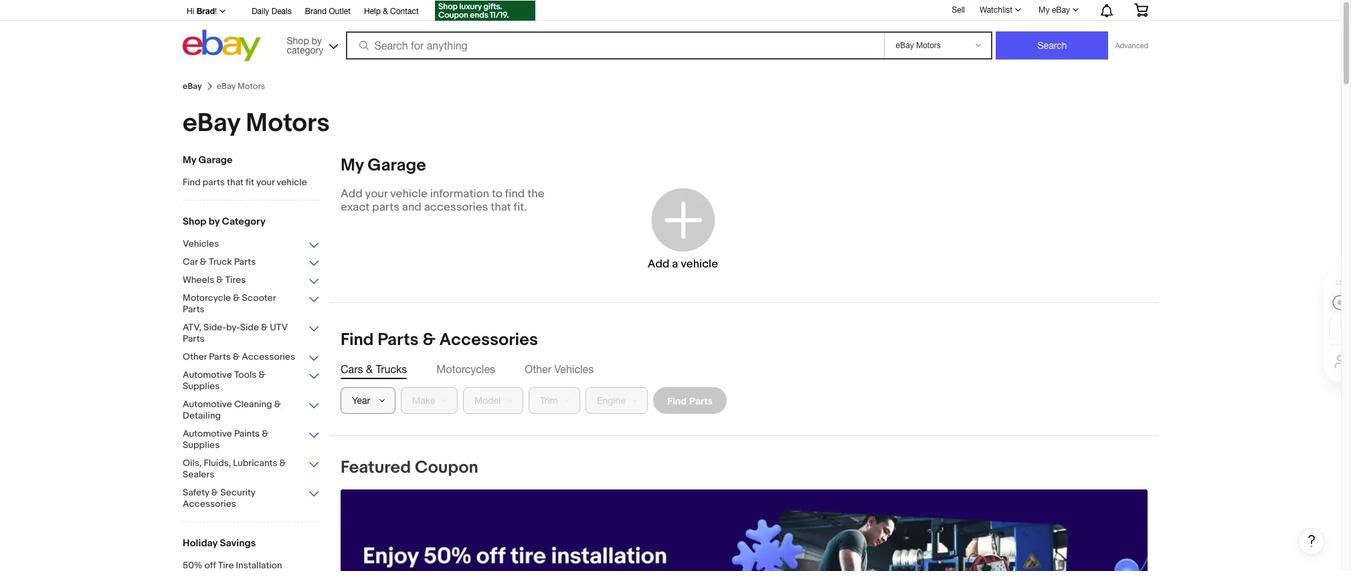 Task type: locate. For each thing, give the bounding box(es) containing it.
2 horizontal spatial accessories
[[440, 330, 538, 351]]

vehicles
[[183, 238, 219, 250], [555, 364, 594, 376]]

daily
[[252, 7, 269, 16]]

0 vertical spatial ebay
[[1053, 5, 1071, 15]]

shop up 'car'
[[183, 216, 206, 228]]

category
[[222, 216, 266, 228]]

0 vertical spatial other
[[183, 352, 207, 363]]

0 vertical spatial by
[[312, 35, 322, 46]]

add left a
[[648, 257, 670, 271]]

trucks
[[376, 364, 407, 376]]

my garage up find parts that fit your vehicle
[[183, 154, 233, 167]]

security
[[220, 487, 255, 499]]

automotive left tools
[[183, 370, 232, 381]]

main content
[[330, 155, 1326, 572]]

tools
[[234, 370, 257, 381]]

tab list containing cars & trucks
[[341, 362, 1148, 377]]

0 horizontal spatial that
[[227, 177, 244, 188]]

1 horizontal spatial add
[[648, 257, 670, 271]]

motorcycle & scooter parts button
[[183, 293, 320, 317]]

0 vertical spatial shop
[[287, 35, 309, 46]]

1 horizontal spatial parts
[[372, 201, 400, 214]]

garage up find parts that fit your vehicle
[[199, 154, 233, 167]]

0 vertical spatial automotive
[[183, 370, 232, 381]]

shop by category banner
[[179, 0, 1159, 65]]

0 horizontal spatial accessories
[[183, 499, 236, 510]]

shop down deals
[[287, 35, 309, 46]]

1 vertical spatial supplies
[[183, 440, 220, 451]]

cars
[[341, 364, 363, 376]]

accessories
[[440, 330, 538, 351], [242, 352, 295, 363], [183, 499, 236, 510]]

automotive left cleaning at the bottom of the page
[[183, 399, 232, 410]]

0 horizontal spatial my garage
[[183, 154, 233, 167]]

None submit
[[997, 31, 1109, 60]]

vehicle left information
[[390, 187, 428, 201]]

add inside button
[[648, 257, 670, 271]]

2 vertical spatial accessories
[[183, 499, 236, 510]]

find parts that fit your vehicle
[[183, 177, 307, 188]]

2 horizontal spatial vehicle
[[681, 257, 719, 271]]

my garage inside main content
[[341, 155, 426, 176]]

my
[[1039, 5, 1050, 15], [183, 154, 196, 167], [341, 155, 364, 176]]

1 horizontal spatial that
[[491, 201, 511, 214]]

sell link
[[946, 5, 972, 14]]

your
[[256, 177, 275, 188], [365, 187, 388, 201]]

Search for anything text field
[[348, 33, 882, 58]]

accessories down atv, side-by-side & utv parts dropdown button
[[242, 352, 295, 363]]

add your vehicle information to find the exact parts and accessories that fit.
[[341, 187, 545, 214]]

information
[[430, 187, 490, 201]]

0 vertical spatial find
[[183, 177, 201, 188]]

outlet
[[329, 7, 351, 16]]

my up find parts that fit your vehicle
[[183, 154, 196, 167]]

my garage up exact on the left of page
[[341, 155, 426, 176]]

hi brad !
[[187, 6, 217, 16]]

main content containing my garage
[[330, 155, 1326, 572]]

other inside vehicles car & truck parts wheels & tires motorcycle & scooter parts atv, side-by-side & utv parts other parts & accessories automotive tools & supplies automotive cleaning & detailing automotive paints & supplies oils, fluids, lubricants & sealers safety & security accessories
[[183, 352, 207, 363]]

by left category
[[209, 216, 220, 228]]

add
[[341, 187, 363, 201], [648, 257, 670, 271]]

that left fit
[[227, 177, 244, 188]]

accessories up motorcycles
[[440, 330, 538, 351]]

scooter
[[242, 293, 276, 304]]

0 horizontal spatial vehicle
[[277, 177, 307, 188]]

add a vehicle image
[[648, 184, 718, 255]]

0 vertical spatial add
[[341, 187, 363, 201]]

watchlist link
[[973, 2, 1028, 18]]

featured
[[341, 458, 411, 479]]

0 vertical spatial accessories
[[440, 330, 538, 351]]

shop for shop by category
[[183, 216, 206, 228]]

0 horizontal spatial garage
[[199, 154, 233, 167]]

my up exact on the left of page
[[341, 155, 364, 176]]

safety & security accessories button
[[183, 487, 320, 512]]

lubricants
[[233, 458, 278, 469]]

1 horizontal spatial my garage
[[341, 155, 426, 176]]

garage
[[199, 154, 233, 167], [368, 155, 426, 176]]

vehicle inside add your vehicle information to find the exact parts and accessories that fit.
[[390, 187, 428, 201]]

0 vertical spatial supplies
[[183, 381, 220, 392]]

exact
[[341, 201, 370, 214]]

2 vertical spatial automotive
[[183, 429, 232, 440]]

add for add a vehicle
[[648, 257, 670, 271]]

1 horizontal spatial your
[[365, 187, 388, 201]]

automotive paints & supplies button
[[183, 429, 320, 453]]

!
[[215, 7, 217, 16]]

1 vertical spatial by
[[209, 216, 220, 228]]

0 horizontal spatial other
[[183, 352, 207, 363]]

tab list inside main content
[[341, 362, 1148, 377]]

my right watchlist link
[[1039, 5, 1050, 15]]

2 vertical spatial ebay
[[183, 108, 240, 139]]

1 vertical spatial add
[[648, 257, 670, 271]]

add left and
[[341, 187, 363, 201]]

help & contact
[[364, 7, 419, 16]]

vehicle
[[277, 177, 307, 188], [390, 187, 428, 201], [681, 257, 719, 271]]

2 horizontal spatial my
[[1039, 5, 1050, 15]]

help & contact link
[[364, 5, 419, 19]]

1 vertical spatial automotive
[[183, 399, 232, 410]]

my inside main content
[[341, 155, 364, 176]]

vehicles button
[[183, 238, 320, 251]]

add inside add your vehicle information to find the exact parts and accessories that fit.
[[341, 187, 363, 201]]

shop for shop by category
[[287, 35, 309, 46]]

parts
[[203, 177, 225, 188], [372, 201, 400, 214]]

help, opens dialogs image
[[1306, 535, 1319, 548]]

1 vertical spatial accessories
[[242, 352, 295, 363]]

0 vertical spatial vehicles
[[183, 238, 219, 250]]

shop by category button
[[281, 30, 341, 59]]

1 vertical spatial shop
[[183, 216, 206, 228]]

parts left and
[[372, 201, 400, 214]]

0 horizontal spatial by
[[209, 216, 220, 228]]

1 vertical spatial find
[[341, 330, 374, 351]]

supplies up 'oils,'
[[183, 440, 220, 451]]

0 vertical spatial parts
[[203, 177, 225, 188]]

None text field
[[341, 490, 1148, 572]]

shop inside shop by category
[[287, 35, 309, 46]]

1 horizontal spatial garage
[[368, 155, 426, 176]]

find
[[183, 177, 201, 188], [341, 330, 374, 351], [668, 395, 687, 407]]

supplies up detailing
[[183, 381, 220, 392]]

your left and
[[365, 187, 388, 201]]

fluids,
[[204, 458, 231, 469]]

by inside shop by category
[[312, 35, 322, 46]]

my inside 'my ebay' link
[[1039, 5, 1050, 15]]

brand
[[305, 7, 327, 16]]

motorcycle
[[183, 293, 231, 304]]

0 horizontal spatial shop
[[183, 216, 206, 228]]

2 vertical spatial find
[[668, 395, 687, 407]]

automotive down detailing
[[183, 429, 232, 440]]

motors
[[246, 108, 330, 139]]

vehicle inside add a vehicle button
[[681, 257, 719, 271]]

1 horizontal spatial other
[[525, 364, 552, 376]]

accessories down sealers
[[183, 499, 236, 510]]

1 horizontal spatial shop
[[287, 35, 309, 46]]

1 vertical spatial ebay
[[183, 81, 202, 92]]

automotive
[[183, 370, 232, 381], [183, 399, 232, 410], [183, 429, 232, 440]]

1 vertical spatial that
[[491, 201, 511, 214]]

by down brand
[[312, 35, 322, 46]]

1 vertical spatial parts
[[372, 201, 400, 214]]

1 horizontal spatial vehicle
[[390, 187, 428, 201]]

featured coupon
[[341, 458, 479, 479]]

find inside button
[[668, 395, 687, 407]]

0 horizontal spatial find
[[183, 177, 201, 188]]

2 horizontal spatial find
[[668, 395, 687, 407]]

by for category
[[312, 35, 322, 46]]

1 horizontal spatial find
[[341, 330, 374, 351]]

1 horizontal spatial accessories
[[242, 352, 295, 363]]

shop
[[287, 35, 309, 46], [183, 216, 206, 228]]

parts left fit
[[203, 177, 225, 188]]

find parts button
[[654, 388, 727, 414]]

ebay for ebay
[[183, 81, 202, 92]]

hi
[[187, 7, 194, 16]]

add a vehicle
[[648, 257, 719, 271]]

find parts that fit your vehicle link
[[183, 177, 320, 189]]

supplies
[[183, 381, 220, 392], [183, 440, 220, 451]]

ebay
[[1053, 5, 1071, 15], [183, 81, 202, 92], [183, 108, 240, 139]]

vehicle right a
[[681, 257, 719, 271]]

tab list
[[341, 362, 1148, 377]]

accessories
[[424, 201, 488, 214]]

that
[[227, 177, 244, 188], [491, 201, 511, 214]]

0 horizontal spatial add
[[341, 187, 363, 201]]

find for find parts that fit your vehicle
[[183, 177, 201, 188]]

my garage
[[183, 154, 233, 167], [341, 155, 426, 176]]

0 horizontal spatial your
[[256, 177, 275, 188]]

vehicle right fit
[[277, 177, 307, 188]]

your right fit
[[256, 177, 275, 188]]

category
[[287, 45, 324, 55]]

motorcycles
[[437, 364, 495, 376]]

1 horizontal spatial by
[[312, 35, 322, 46]]

1 horizontal spatial my
[[341, 155, 364, 176]]

fit
[[246, 177, 254, 188]]

that left fit.
[[491, 201, 511, 214]]

get the coupon image
[[435, 1, 535, 21]]

1 vertical spatial vehicles
[[555, 364, 594, 376]]

daily deals link
[[252, 5, 292, 19]]

parts inside add your vehicle information to find the exact parts and accessories that fit.
[[372, 201, 400, 214]]

1 automotive from the top
[[183, 370, 232, 381]]

garage up and
[[368, 155, 426, 176]]

your shopping cart image
[[1134, 3, 1150, 17]]

0 horizontal spatial vehicles
[[183, 238, 219, 250]]



Task type: vqa. For each thing, say whether or not it's contained in the screenshot.
Only within the $4,295.00 Was: $5,095.00 Free shipping Only 1 left!
no



Task type: describe. For each thing, give the bounding box(es) containing it.
holiday
[[183, 538, 218, 550]]

find parts & accessories
[[341, 330, 538, 351]]

& inside account navigation
[[383, 7, 388, 16]]

1 vertical spatial other
[[525, 364, 552, 376]]

other vehicles
[[525, 364, 594, 376]]

truck
[[209, 256, 232, 268]]

paints
[[234, 429, 260, 440]]

my ebay link
[[1032, 2, 1085, 18]]

0 horizontal spatial my
[[183, 154, 196, 167]]

holiday savings
[[183, 538, 256, 550]]

0 horizontal spatial parts
[[203, 177, 225, 188]]

parts inside button
[[689, 395, 713, 407]]

3 automotive from the top
[[183, 429, 232, 440]]

add for add your vehicle information to find the exact parts and accessories that fit.
[[341, 187, 363, 201]]

1 horizontal spatial vehicles
[[555, 364, 594, 376]]

vehicle for add a vehicle
[[681, 257, 719, 271]]

advanced
[[1116, 42, 1149, 50]]

coupon
[[415, 458, 479, 479]]

savings
[[220, 538, 256, 550]]

2 supplies from the top
[[183, 440, 220, 451]]

that inside add your vehicle information to find the exact parts and accessories that fit.
[[491, 201, 511, 214]]

and
[[402, 201, 422, 214]]

utv
[[270, 322, 288, 333]]

a
[[672, 257, 679, 271]]

automotive cleaning & detailing button
[[183, 399, 320, 423]]

enjoy 50% off tire installation image
[[341, 490, 1148, 572]]

tires
[[225, 275, 246, 286]]

vehicle for add your vehicle information to find the exact parts and accessories that fit.
[[390, 187, 428, 201]]

none submit inside shop by category 'banner'
[[997, 31, 1109, 60]]

add a vehicle button
[[600, 169, 766, 289]]

2 automotive from the top
[[183, 399, 232, 410]]

brad
[[197, 6, 215, 16]]

brand outlet link
[[305, 5, 351, 19]]

by-
[[226, 322, 240, 333]]

cleaning
[[234, 399, 272, 410]]

ebay inside 'my ebay' link
[[1053, 5, 1071, 15]]

automotive tools & supplies button
[[183, 370, 320, 394]]

side-
[[204, 322, 226, 333]]

other parts & accessories button
[[183, 352, 320, 364]]

1 supplies from the top
[[183, 381, 220, 392]]

help
[[364, 7, 381, 16]]

to
[[492, 187, 503, 201]]

account navigation
[[179, 0, 1159, 23]]

my ebay
[[1039, 5, 1071, 15]]

shop by category
[[287, 35, 324, 55]]

0 vertical spatial that
[[227, 177, 244, 188]]

shop by category
[[183, 216, 266, 228]]

oils, fluids, lubricants & sealers button
[[183, 458, 320, 482]]

detailing
[[183, 410, 221, 422]]

vehicles car & truck parts wheels & tires motorcycle & scooter parts atv, side-by-side & utv parts other parts & accessories automotive tools & supplies automotive cleaning & detailing automotive paints & supplies oils, fluids, lubricants & sealers safety & security accessories
[[183, 238, 295, 510]]

ebay for ebay motors
[[183, 108, 240, 139]]

vehicles inside vehicles car & truck parts wheels & tires motorcycle & scooter parts atv, side-by-side & utv parts other parts & accessories automotive tools & supplies automotive cleaning & detailing automotive paints & supplies oils, fluids, lubricants & sealers safety & security accessories
[[183, 238, 219, 250]]

vehicle inside find parts that fit your vehicle link
[[277, 177, 307, 188]]

atv, side-by-side & utv parts button
[[183, 322, 320, 346]]

the
[[528, 187, 545, 201]]

deals
[[272, 7, 292, 16]]

car & truck parts button
[[183, 256, 320, 269]]

cars & trucks
[[341, 364, 407, 376]]

car
[[183, 256, 198, 268]]

oils,
[[183, 458, 202, 469]]

watchlist
[[980, 5, 1013, 15]]

daily deals
[[252, 7, 292, 16]]

safety
[[183, 487, 209, 499]]

your inside add your vehicle information to find the exact parts and accessories that fit.
[[365, 187, 388, 201]]

wheels & tires button
[[183, 275, 320, 287]]

contact
[[390, 7, 419, 16]]

atv,
[[183, 322, 202, 333]]

side
[[240, 322, 259, 333]]

sealers
[[183, 469, 214, 481]]

advanced link
[[1109, 32, 1156, 59]]

find for find parts
[[668, 395, 687, 407]]

wheels
[[183, 275, 214, 286]]

find parts
[[668, 395, 713, 407]]

sell
[[952, 5, 966, 14]]

fit.
[[514, 201, 528, 214]]

brand outlet
[[305, 7, 351, 16]]

ebay motors
[[183, 108, 330, 139]]

find
[[505, 187, 525, 201]]

find for find parts & accessories
[[341, 330, 374, 351]]

by for category
[[209, 216, 220, 228]]

ebay link
[[183, 81, 202, 92]]



